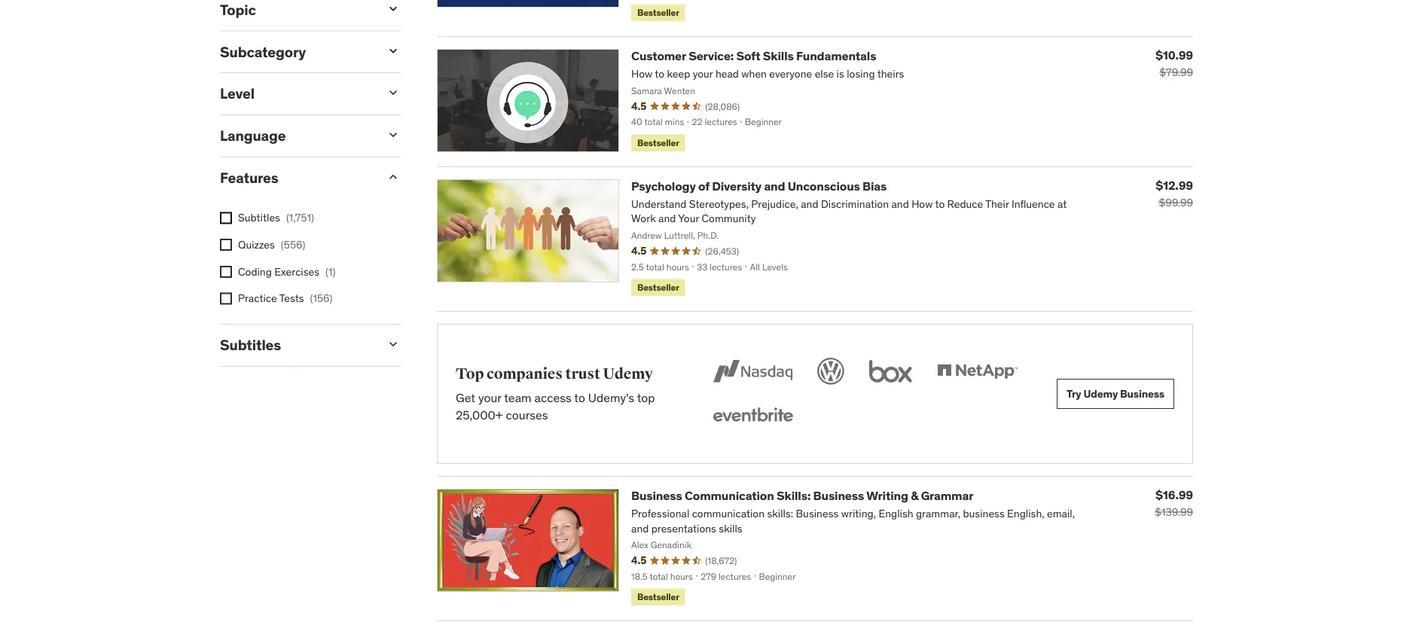 Task type: describe. For each thing, give the bounding box(es) containing it.
1 horizontal spatial udemy
[[1084, 387, 1118, 401]]

practice tests (156)
[[238, 292, 333, 305]]

level button
[[220, 85, 374, 103]]

psychology of diversity and unconscious bias
[[631, 179, 887, 194]]

language button
[[220, 127, 374, 145]]

access
[[535, 391, 572, 406]]

try udemy business
[[1067, 387, 1165, 401]]

small image for language
[[386, 128, 401, 143]]

top
[[637, 391, 655, 406]]

udemy's
[[588, 391, 635, 406]]

top
[[456, 365, 484, 384]]

customer
[[631, 49, 686, 64]]

your
[[478, 391, 502, 406]]

team
[[504, 391, 532, 406]]

try
[[1067, 387, 1082, 401]]

(556)
[[281, 238, 306, 252]]

subtitles for subtitles (1,751)
[[238, 211, 280, 225]]

0 horizontal spatial business
[[631, 489, 682, 504]]

courses
[[506, 407, 548, 423]]

1 horizontal spatial business
[[813, 489, 864, 504]]

customer service: soft skills fundamentals
[[631, 49, 877, 64]]

get
[[456, 391, 476, 406]]

25,000+
[[456, 407, 503, 423]]

small image
[[386, 86, 401, 101]]

box image
[[866, 355, 916, 388]]

to
[[574, 391, 585, 406]]

top companies trust udemy get your team access to udemy's top 25,000+ courses
[[456, 365, 655, 423]]

subcategory button
[[220, 43, 374, 61]]

of
[[699, 179, 710, 194]]

(1,751)
[[286, 211, 314, 225]]

small image for subtitles
[[386, 337, 401, 352]]

xsmall image for practice
[[220, 293, 232, 305]]

topic
[[220, 1, 256, 19]]

xsmall image
[[220, 239, 232, 251]]

soft
[[737, 49, 761, 64]]

business communication skills: business writing & grammar
[[631, 489, 974, 504]]

diversity
[[712, 179, 762, 194]]

language
[[220, 127, 286, 145]]

companies
[[487, 365, 563, 384]]

(1)
[[326, 265, 336, 279]]

and
[[764, 179, 785, 194]]

subtitles button
[[220, 336, 374, 355]]

subtitles (1,751)
[[238, 211, 314, 225]]

features button
[[220, 169, 374, 187]]



Task type: vqa. For each thing, say whether or not it's contained in the screenshot.
Subtitles dropdown button on the bottom left
yes



Task type: locate. For each thing, give the bounding box(es) containing it.
psychology of diversity and unconscious bias link
[[631, 179, 887, 194]]

topic button
[[220, 1, 374, 19]]

xsmall image up xsmall icon
[[220, 213, 232, 225]]

$79.99
[[1160, 66, 1194, 80]]

small image for subcategory
[[386, 44, 401, 59]]

xsmall image for subtitles
[[220, 213, 232, 225]]

1 vertical spatial subtitles
[[220, 336, 281, 355]]

0 vertical spatial subtitles
[[238, 211, 280, 225]]

quizzes
[[238, 238, 275, 252]]

customer service: soft skills fundamentals link
[[631, 49, 877, 64]]

volkswagen image
[[815, 355, 848, 388]]

business inside 'try udemy business' link
[[1121, 387, 1165, 401]]

2 xsmall image from the top
[[220, 266, 232, 278]]

psychology
[[631, 179, 696, 194]]

eventbrite image
[[710, 400, 797, 434]]

4 small image from the top
[[386, 170, 401, 185]]

practice
[[238, 292, 277, 305]]

tests
[[279, 292, 304, 305]]

business right try
[[1121, 387, 1165, 401]]

udemy
[[603, 365, 653, 384], [1084, 387, 1118, 401]]

try udemy business link
[[1057, 379, 1175, 410]]

subtitles up quizzes
[[238, 211, 280, 225]]

business left communication
[[631, 489, 682, 504]]

subtitles down practice
[[220, 336, 281, 355]]

xsmall image down xsmall icon
[[220, 266, 232, 278]]

0 vertical spatial udemy
[[603, 365, 653, 384]]

subtitles for subtitles
[[220, 336, 281, 355]]

exercises
[[274, 265, 320, 279]]

5 small image from the top
[[386, 337, 401, 352]]

fundamentals
[[796, 49, 877, 64]]

trust
[[566, 365, 600, 384]]

xsmall image
[[220, 213, 232, 225], [220, 266, 232, 278], [220, 293, 232, 305]]

coding exercises (1)
[[238, 265, 336, 279]]

&
[[911, 489, 919, 504]]

nasdaq image
[[710, 355, 797, 388]]

writing
[[867, 489, 909, 504]]

(156)
[[310, 292, 333, 305]]

grammar
[[921, 489, 974, 504]]

0 vertical spatial xsmall image
[[220, 213, 232, 225]]

quizzes (556)
[[238, 238, 306, 252]]

small image for topic
[[386, 2, 401, 17]]

0 horizontal spatial udemy
[[603, 365, 653, 384]]

business right skills:
[[813, 489, 864, 504]]

service:
[[689, 49, 734, 64]]

features
[[220, 169, 278, 187]]

$12.99 $99.99
[[1156, 178, 1194, 210]]

1 vertical spatial udemy
[[1084, 387, 1118, 401]]

skills:
[[777, 489, 811, 504]]

communication
[[685, 489, 774, 504]]

subcategory
[[220, 43, 306, 61]]

udemy up udemy's
[[603, 365, 653, 384]]

udemy inside top companies trust udemy get your team access to udemy's top 25,000+ courses
[[603, 365, 653, 384]]

$16.99
[[1156, 488, 1194, 503]]

3 xsmall image from the top
[[220, 293, 232, 305]]

$139.99
[[1155, 506, 1194, 520]]

$99.99
[[1159, 196, 1194, 210]]

level
[[220, 85, 255, 103]]

unconscious
[[788, 179, 860, 194]]

1 xsmall image from the top
[[220, 213, 232, 225]]

$10.99
[[1156, 48, 1194, 63]]

1 vertical spatial xsmall image
[[220, 266, 232, 278]]

netapp image
[[934, 355, 1021, 388]]

coding
[[238, 265, 272, 279]]

bias
[[863, 179, 887, 194]]

$10.99 $79.99
[[1156, 48, 1194, 80]]

3 small image from the top
[[386, 128, 401, 143]]

xsmall image left practice
[[220, 293, 232, 305]]

2 small image from the top
[[386, 44, 401, 59]]

1 small image from the top
[[386, 2, 401, 17]]

$16.99 $139.99
[[1155, 488, 1194, 520]]

xsmall image for coding
[[220, 266, 232, 278]]

business
[[1121, 387, 1165, 401], [631, 489, 682, 504], [813, 489, 864, 504]]

business communication skills: business writing & grammar link
[[631, 489, 974, 504]]

small image
[[386, 2, 401, 17], [386, 44, 401, 59], [386, 128, 401, 143], [386, 170, 401, 185], [386, 337, 401, 352]]

2 horizontal spatial business
[[1121, 387, 1165, 401]]

subtitles
[[238, 211, 280, 225], [220, 336, 281, 355]]

udemy right try
[[1084, 387, 1118, 401]]

$12.99
[[1156, 178, 1194, 193]]

small image for features
[[386, 170, 401, 185]]

2 vertical spatial xsmall image
[[220, 293, 232, 305]]

skills
[[763, 49, 794, 64]]



